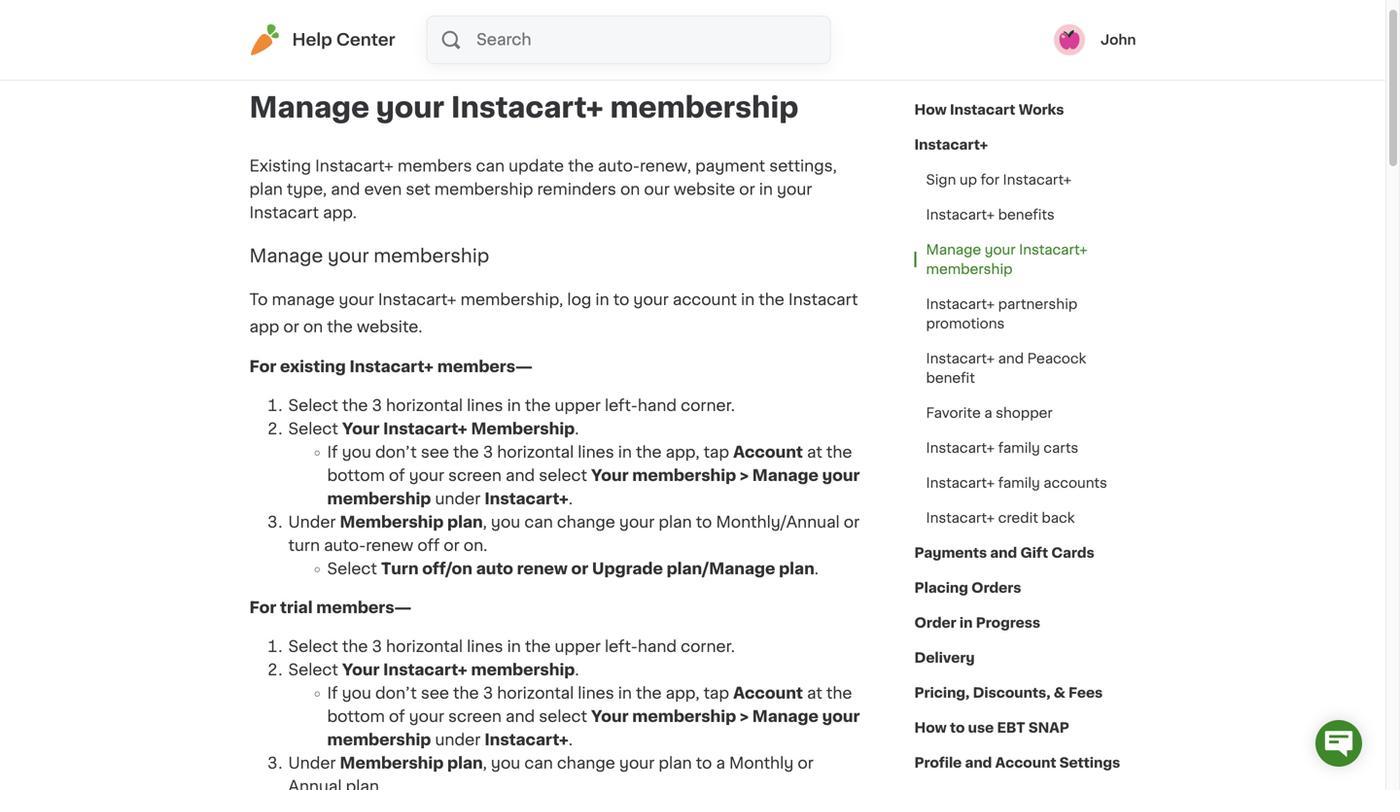 Task type: describe. For each thing, give the bounding box(es) containing it.
order
[[915, 617, 957, 630]]

works
[[1019, 103, 1064, 117]]

payment
[[695, 159, 766, 174]]

annual
[[288, 779, 342, 791]]

for existing instacart+ members—
[[249, 359, 533, 375]]

profile and account settings link
[[915, 746, 1121, 781]]

off
[[418, 538, 440, 554]]

instacart+ inside instacart+ and peacock benefit
[[926, 352, 995, 366]]

shopper
[[996, 407, 1053, 420]]

1 select from the top
[[539, 468, 587, 484]]

2 your membership > manage your membership from the top
[[327, 709, 860, 748]]

instacart+ family carts
[[926, 442, 1079, 455]]

manage down instacart+ benefits link
[[926, 243, 981, 257]]

your down 'for trial members—' at left
[[342, 663, 380, 678]]

, for plan.
[[483, 756, 487, 772]]

family for carts
[[998, 442, 1040, 455]]

2 under membership plan from the top
[[288, 756, 483, 772]]

or left "upgrade"
[[571, 561, 589, 577]]

instacart+ family accounts
[[926, 477, 1108, 490]]

peacock
[[1028, 352, 1087, 366]]

in inside existing instacart+ members can update the auto-renew, payment settings, plan type, and even set membership reminders on our website or in your instacart app.
[[759, 182, 773, 197]]

pricing,
[[915, 687, 970, 700]]

members
[[398, 159, 472, 174]]

profile and account settings
[[915, 757, 1121, 770]]

0 vertical spatial membership
[[471, 421, 575, 437]]

your inside existing instacart+ members can update the auto-renew, payment settings, plan type, and even set membership reminders on our website or in your instacart app.
[[777, 182, 812, 197]]

1 vertical spatial account
[[733, 686, 803, 702]]

you inside , you can change your plan to a monthly or annual plan.
[[491, 756, 521, 772]]

reminders
[[537, 182, 616, 197]]

and left gift
[[990, 547, 1017, 560]]

instacart+ and peacock benefit link
[[915, 341, 1136, 396]]

set
[[406, 182, 431, 197]]

auto- inside , you can change your plan to monthly/annual or turn auto-renew off or on. select turn off/on auto renew or upgrade plan/manage plan .
[[324, 538, 366, 554]]

monthly
[[729, 756, 794, 772]]

credit
[[998, 512, 1039, 525]]

app
[[249, 319, 279, 335]]

your up , you can change your plan to a monthly or annual plan.
[[591, 709, 629, 725]]

2 select from the top
[[539, 709, 587, 725]]

delivery
[[915, 652, 975, 665]]

john link
[[1054, 24, 1136, 55]]

existing
[[280, 359, 346, 375]]

placing orders link
[[915, 571, 1022, 606]]

0 horizontal spatial members—
[[316, 600, 412, 616]]

accounts
[[1044, 477, 1108, 490]]

1 vertical spatial manage your instacart+ membership
[[926, 243, 1088, 276]]

instacart+ link
[[915, 127, 988, 162]]

payments and gift cards
[[915, 547, 1095, 560]]

hand for if you don't see the 3 horizontal lines in the app, tap
[[638, 639, 677, 655]]

account
[[673, 292, 737, 308]]

instacart+ partnership promotions link
[[915, 287, 1136, 341]]

pricing, discounts, & fees
[[915, 687, 1103, 700]]

order in progress link
[[915, 606, 1041, 641]]

center
[[336, 32, 395, 48]]

placing
[[915, 582, 969, 595]]

your inside , you can change your plan to monthly/annual or turn auto-renew off or on. select turn off/on auto renew or upgrade plan/manage plan .
[[619, 515, 655, 530]]

existing
[[249, 159, 311, 174]]

1 see from the top
[[421, 445, 449, 460]]

auto
[[476, 561, 513, 577]]

turn
[[381, 561, 419, 577]]

to inside , you can change your plan to monthly/annual or turn auto-renew off or on. select turn off/on auto renew or upgrade plan/manage plan .
[[696, 515, 712, 530]]

1 of from the top
[[389, 468, 405, 484]]

how to use ebt snap link
[[915, 711, 1070, 746]]

0 vertical spatial manage your instacart+ membership
[[249, 94, 799, 122]]

manage up the monthly/annual
[[753, 468, 819, 484]]

upgrade
[[592, 561, 663, 577]]

delivery link
[[915, 641, 975, 676]]

progress
[[976, 617, 1041, 630]]

for
[[981, 173, 1000, 187]]

select your instacart+ membership .
[[288, 663, 579, 678]]

sign up for instacart+ link
[[915, 162, 1084, 197]]

instacart+ partnership promotions
[[926, 298, 1078, 331]]

pricing, discounts, & fees link
[[915, 676, 1103, 711]]

manage
[[272, 292, 335, 308]]

monthly/annual
[[716, 515, 840, 530]]

website.
[[357, 319, 422, 335]]

change for a
[[557, 756, 615, 772]]

cards
[[1052, 547, 1095, 560]]

family for accounts
[[998, 477, 1040, 490]]

membership inside existing instacart+ members can update the auto-renew, payment settings, plan type, and even set membership reminders on our website or in your instacart app.
[[434, 182, 533, 197]]

placing orders
[[915, 582, 1022, 595]]

benefits
[[998, 208, 1055, 222]]

2 of from the top
[[389, 709, 405, 725]]

instacart inside existing instacart+ members can update the auto-renew, payment settings, plan type, and even set membership reminders on our website or in your instacart app.
[[249, 205, 319, 221]]

and inside instacart+ and peacock benefit
[[998, 352, 1024, 366]]

help
[[292, 32, 332, 48]]

to left use
[[950, 722, 965, 735]]

instacart+ benefits
[[926, 208, 1055, 222]]

1 your membership > manage your membership from the top
[[327, 468, 860, 507]]

you inside , you can change your plan to monthly/annual or turn auto-renew off or on. select turn off/on auto renew or upgrade plan/manage plan .
[[491, 515, 521, 530]]

settings
[[1060, 757, 1121, 770]]

and inside existing instacart+ members can update the auto-renew, payment settings, plan type, and even set membership reminders on our website or in your instacart app.
[[331, 182, 360, 197]]

favorite a shopper link
[[915, 396, 1065, 431]]

manage your membership
[[249, 247, 489, 265]]

your up , you can change your plan to monthly/annual or turn auto-renew off or on. select turn off/on auto renew or upgrade plan/manage plan .
[[591, 468, 629, 484]]

1 don't from the top
[[375, 445, 417, 460]]

1 vertical spatial membership
[[340, 515, 444, 530]]

settings,
[[769, 159, 837, 174]]

2 bottom from the top
[[327, 709, 385, 725]]

your down for existing instacart+ members—
[[342, 421, 380, 437]]

type,
[[287, 182, 327, 197]]

favorite a shopper
[[926, 407, 1053, 420]]

, you can change your plan to a monthly or annual plan.
[[288, 756, 814, 791]]

1 under from the top
[[435, 491, 481, 507]]

turn
[[288, 538, 320, 554]]

sign up for instacart+
[[926, 173, 1072, 187]]

1 app, from the top
[[666, 445, 700, 460]]

snap
[[1029, 722, 1070, 735]]

select the 3 horizontal lines in the upper left-hand corner. for if you don't see the 3 horizontal lines in the app, tap
[[288, 639, 735, 655]]

and down use
[[965, 757, 992, 770]]

on.
[[464, 538, 488, 554]]

to inside the to manage your instacart+ membership, log in to your account in the instacart app or on the website.
[[613, 292, 630, 308]]

on inside existing instacart+ members can update the auto-renew, payment settings, plan type, and even set membership reminders on our website or in your instacart app.
[[620, 182, 640, 197]]

instacart+ benefits link
[[915, 197, 1067, 232]]

corner. for if you don't see the 3 horizontal lines in the app, tap
[[681, 639, 735, 655]]

upper for if you don't see the 3 horizontal lines in the app, tap
[[555, 639, 601, 655]]

1 > from the top
[[740, 468, 749, 484]]

for trial members—
[[249, 600, 412, 616]]

can for plan.
[[524, 756, 553, 772]]

1 horizontal spatial members—
[[437, 359, 533, 375]]

orders
[[972, 582, 1022, 595]]

manage up monthly
[[753, 709, 819, 725]]

up
[[960, 173, 977, 187]]

profile
[[915, 757, 962, 770]]

john
[[1101, 33, 1136, 47]]

favorite
[[926, 407, 981, 420]]

use
[[968, 722, 994, 735]]

auto- inside existing instacart+ members can update the auto-renew, payment settings, plan type, and even set membership reminders on our website or in your instacart app.
[[598, 159, 640, 174]]

left- for your instacart+ membership
[[605, 398, 638, 414]]



Task type: vqa. For each thing, say whether or not it's contained in the screenshot.
Gluten-Free
no



Task type: locate. For each thing, give the bounding box(es) containing it.
2 see from the top
[[421, 686, 449, 702]]

select inside , you can change your plan to monthly/annual or turn auto-renew off or on. select turn off/on auto renew or upgrade plan/manage plan .
[[327, 561, 377, 577]]

plan
[[249, 182, 283, 197], [447, 515, 483, 530], [659, 515, 692, 530], [779, 561, 815, 577], [447, 756, 483, 772], [659, 756, 692, 772]]

tap up the monthly/annual
[[704, 445, 729, 460]]

members— down turn
[[316, 600, 412, 616]]

0 vertical spatial hand
[[638, 398, 677, 414]]

1 family from the top
[[998, 442, 1040, 455]]

or inside the to manage your instacart+ membership, log in to your account in the instacart app or on the website.
[[283, 319, 299, 335]]

1 vertical spatial instacart
[[249, 205, 319, 221]]

for down app at the top left of page
[[249, 359, 276, 375]]

renew right auto
[[517, 561, 568, 577]]

, inside , you can change your plan to monthly/annual or turn auto-renew off or on. select turn off/on auto renew or upgrade plan/manage plan .
[[483, 515, 487, 530]]

can inside existing instacart+ members can update the auto-renew, payment settings, plan type, and even set membership reminders on our website or in your instacart app.
[[476, 159, 505, 174]]

&
[[1054, 687, 1066, 700]]

if you don't see the 3 horizontal lines in the app, tap account up , you can change your plan to a monthly or annual plan.
[[327, 686, 803, 702]]

2 app, from the top
[[666, 686, 700, 702]]

0 horizontal spatial auto-
[[324, 538, 366, 554]]

0 vertical spatial on
[[620, 182, 640, 197]]

family up 'instacart+ family accounts' link
[[998, 442, 1040, 455]]

or right off
[[444, 538, 460, 554]]

update
[[509, 159, 564, 174]]

0 vertical spatial under
[[288, 515, 336, 530]]

1 vertical spatial see
[[421, 686, 449, 702]]

on inside the to manage your instacart+ membership, log in to your account in the instacart app or on the website.
[[303, 319, 323, 335]]

0 vertical spatial can
[[476, 159, 505, 174]]

> up monthly
[[740, 709, 749, 725]]

1 vertical spatial at the bottom of your screen and select
[[327, 686, 852, 725]]

0 horizontal spatial manage your instacart+ membership
[[249, 94, 799, 122]]

select up , you can change your plan to a monthly or annual plan.
[[539, 709, 587, 725]]

partnership
[[998, 298, 1078, 311]]

how instacart works link
[[915, 92, 1064, 127]]

2 for from the top
[[249, 600, 276, 616]]

for for for existing instacart+ members—
[[249, 359, 276, 375]]

2 under instacart+ . from the top
[[431, 733, 573, 748]]

0 vertical spatial if you don't see the 3 horizontal lines in the app, tap account
[[327, 445, 803, 460]]

auto- up reminders
[[598, 159, 640, 174]]

can inside , you can change your plan to a monthly or annual plan.
[[524, 756, 553, 772]]

0 vertical spatial see
[[421, 445, 449, 460]]

0 vertical spatial under
[[435, 491, 481, 507]]

your
[[342, 421, 380, 437], [591, 468, 629, 484], [342, 663, 380, 678], [591, 709, 629, 725]]

horizontal
[[386, 398, 463, 414], [497, 445, 574, 460], [386, 639, 463, 655], [497, 686, 574, 702]]

1 vertical spatial change
[[557, 756, 615, 772]]

if you don't see the 3 horizontal lines in the app, tap account up , you can change your plan to monthly/annual or turn auto-renew off or on. select turn off/on auto renew or upgrade plan/manage plan .
[[327, 445, 803, 460]]

1 vertical spatial under membership plan
[[288, 756, 483, 772]]

can inside , you can change your plan to monthly/annual or turn auto-renew off or on. select turn off/on auto renew or upgrade plan/manage plan .
[[524, 515, 553, 530]]

under instacart+ . up "on."
[[431, 491, 573, 507]]

0 vertical spatial app,
[[666, 445, 700, 460]]

membership,
[[461, 292, 563, 308]]

if
[[327, 445, 338, 460], [327, 686, 338, 702]]

2 horizontal spatial instacart
[[950, 103, 1016, 117]]

0 vertical spatial tap
[[704, 445, 729, 460]]

1 vertical spatial how
[[915, 722, 947, 735]]

0 vertical spatial upper
[[555, 398, 601, 414]]

select the 3 horizontal lines in the upper left-hand corner. up select your instacart+ membership .
[[288, 398, 735, 414]]

instacart+ family accounts link
[[915, 466, 1119, 501]]

instacart+ family carts link
[[915, 431, 1090, 466]]

0 vertical spatial for
[[249, 359, 276, 375]]

0 vertical spatial of
[[389, 468, 405, 484]]

to inside , you can change your plan to a monthly or annual plan.
[[696, 756, 712, 772]]

2 , from the top
[[483, 756, 487, 772]]

manage your instacart+ membership up update
[[249, 94, 799, 122]]

0 horizontal spatial on
[[303, 319, 323, 335]]

1 , from the top
[[483, 515, 487, 530]]

0 vertical spatial bottom
[[327, 468, 385, 484]]

0 vertical spatial how
[[915, 103, 947, 117]]

members— down membership,
[[437, 359, 533, 375]]

manage your instacart+ membership link
[[915, 232, 1136, 287]]

1 bottom from the top
[[327, 468, 385, 484]]

0 vertical spatial members—
[[437, 359, 533, 375]]

2 at from the top
[[807, 686, 823, 702]]

account down ebt
[[996, 757, 1057, 770]]

1 horizontal spatial instacart
[[789, 292, 858, 308]]

account up the monthly/annual
[[733, 445, 803, 460]]

1 vertical spatial at
[[807, 686, 823, 702]]

fees
[[1069, 687, 1103, 700]]

your membership > manage your membership up , you can change your plan to a monthly or annual plan.
[[327, 709, 860, 748]]

0 vertical spatial account
[[733, 445, 803, 460]]

2 if you don't see the 3 horizontal lines in the app, tap account from the top
[[327, 686, 803, 702]]

the
[[568, 159, 594, 174], [759, 292, 785, 308], [327, 319, 353, 335], [342, 398, 368, 414], [525, 398, 551, 414], [453, 445, 479, 460], [636, 445, 662, 460], [827, 445, 852, 460], [342, 639, 368, 655], [525, 639, 551, 655], [453, 686, 479, 702], [636, 686, 662, 702], [827, 686, 852, 702]]

1 hand from the top
[[638, 398, 677, 414]]

and up , you can change your plan to a monthly or annual plan.
[[506, 709, 535, 725]]

or right monthly
[[798, 756, 814, 772]]

1 vertical spatial if you don't see the 3 horizontal lines in the app, tap account
[[327, 686, 803, 702]]

, you can change your plan to monthly/annual or turn auto-renew off or on. select turn off/on auto renew or upgrade plan/manage plan .
[[288, 515, 860, 577]]

1 at from the top
[[807, 445, 823, 460]]

hand
[[638, 398, 677, 414], [638, 639, 677, 655]]

even
[[364, 182, 402, 197]]

1 select the 3 horizontal lines in the upper left-hand corner. from the top
[[288, 398, 735, 414]]

1 vertical spatial >
[[740, 709, 749, 725]]

how to use ebt snap
[[915, 722, 1070, 735]]

1 how from the top
[[915, 103, 947, 117]]

1 for from the top
[[249, 359, 276, 375]]

under up the turn
[[288, 515, 336, 530]]

1 vertical spatial for
[[249, 600, 276, 616]]

1 vertical spatial family
[[998, 477, 1040, 490]]

1 horizontal spatial manage your instacart+ membership
[[926, 243, 1088, 276]]

1 vertical spatial upper
[[555, 639, 601, 655]]

can for renew
[[524, 515, 553, 530]]

renew,
[[640, 159, 692, 174]]

your membership > manage your membership up , you can change your plan to monthly/annual or turn auto-renew off or on. select turn off/on auto renew or upgrade plan/manage plan .
[[327, 468, 860, 507]]

1 vertical spatial screen
[[448, 709, 502, 725]]

1 vertical spatial tap
[[704, 686, 729, 702]]

0 vertical spatial a
[[985, 407, 993, 420]]

app.
[[323, 205, 357, 221]]

1 vertical spatial hand
[[638, 639, 677, 655]]

manage up existing
[[249, 94, 369, 122]]

on down manage at the top left
[[303, 319, 323, 335]]

under
[[288, 515, 336, 530], [288, 756, 336, 772]]

how
[[915, 103, 947, 117], [915, 722, 947, 735]]

see
[[421, 445, 449, 460], [421, 686, 449, 702]]

0 vertical spatial >
[[740, 468, 749, 484]]

upper down the to manage your instacart+ membership, log in to your account in the instacart app or on the website.
[[555, 398, 601, 414]]

instacart+ credit back
[[926, 512, 1075, 525]]

1 vertical spatial app,
[[666, 686, 700, 702]]

under membership plan up turn
[[288, 515, 483, 530]]

log
[[567, 292, 592, 308]]

, inside , you can change your plan to a monthly or annual plan.
[[483, 756, 487, 772]]

1 under instacart+ . from the top
[[431, 491, 573, 507]]

for left trial
[[249, 600, 276, 616]]

under instacart+ .
[[431, 491, 573, 507], [431, 733, 573, 748]]

1 horizontal spatial renew
[[517, 561, 568, 577]]

or inside existing instacart+ members can update the auto-renew, payment settings, plan type, and even set membership reminders on our website or in your instacart app.
[[739, 182, 755, 197]]

1 change from the top
[[557, 515, 615, 530]]

help center link
[[249, 24, 395, 55]]

1 horizontal spatial a
[[985, 407, 993, 420]]

1 vertical spatial under
[[435, 733, 481, 748]]

account up monthly
[[733, 686, 803, 702]]

website
[[674, 182, 735, 197]]

2 > from the top
[[740, 709, 749, 725]]

0 vertical spatial instacart
[[950, 103, 1016, 117]]

1 at the bottom of your screen and select from the top
[[327, 445, 852, 484]]

1 horizontal spatial on
[[620, 182, 640, 197]]

renew
[[366, 538, 414, 554], [517, 561, 568, 577]]

0 vertical spatial family
[[998, 442, 1040, 455]]

a inside , you can change your plan to a monthly or annual plan.
[[716, 756, 725, 772]]

select the 3 horizontal lines in the upper left-hand corner. down auto
[[288, 639, 735, 655]]

screen
[[448, 468, 502, 484], [448, 709, 502, 725]]

2 left- from the top
[[605, 639, 638, 655]]

carts
[[1044, 442, 1079, 455]]

0 vertical spatial auto-
[[598, 159, 640, 174]]

in
[[759, 182, 773, 197], [596, 292, 609, 308], [741, 292, 755, 308], [507, 398, 521, 414], [618, 445, 632, 460], [960, 617, 973, 630], [507, 639, 521, 655], [618, 686, 632, 702]]

a right favorite
[[985, 407, 993, 420]]

instacart inside the to manage your instacart+ membership, log in to your account in the instacart app or on the website.
[[789, 292, 858, 308]]

or right the monthly/annual
[[844, 515, 860, 530]]

1 vertical spatial a
[[716, 756, 725, 772]]

2 if from the top
[[327, 686, 338, 702]]

instacart inside how instacart works link
[[950, 103, 1016, 117]]

0 vertical spatial change
[[557, 515, 615, 530]]

1 left- from the top
[[605, 398, 638, 414]]

how up profile in the bottom of the page
[[915, 722, 947, 735]]

bottom up plan.
[[327, 709, 385, 725]]

don't
[[375, 445, 417, 460], [375, 686, 417, 702]]

0 vertical spatial at
[[807, 445, 823, 460]]

0 vertical spatial select the 3 horizontal lines in the upper left-hand corner.
[[288, 398, 735, 414]]

on left our
[[620, 182, 640, 197]]

,
[[483, 515, 487, 530], [483, 756, 487, 772]]

1 under from the top
[[288, 515, 336, 530]]

2 under from the top
[[435, 733, 481, 748]]

at the bottom of your screen and select up , you can change your plan to a monthly or annual plan.
[[327, 686, 852, 725]]

instacart+ and peacock benefit
[[926, 352, 1087, 385]]

corner. for your instacart+ membership
[[681, 398, 735, 414]]

select up , you can change your plan to monthly/annual or turn auto-renew off or on. select turn off/on auto renew or upgrade plan/manage plan .
[[539, 468, 587, 484]]

membership
[[471, 421, 575, 437], [340, 515, 444, 530], [340, 756, 444, 772]]

if down the existing
[[327, 445, 338, 460]]

left-
[[605, 398, 638, 414], [605, 639, 638, 655]]

how for how to use ebt snap
[[915, 722, 947, 735]]

manage up manage at the top left
[[249, 247, 323, 265]]

1 if from the top
[[327, 445, 338, 460]]

gift
[[1021, 547, 1048, 560]]

1 screen from the top
[[448, 468, 502, 484]]

and down instacart+ partnership promotions
[[998, 352, 1024, 366]]

user avatar image
[[1054, 24, 1085, 55]]

2 how from the top
[[915, 722, 947, 735]]

0 vertical spatial under membership plan
[[288, 515, 483, 530]]

under down select your instacart+ membership .
[[435, 733, 481, 748]]

1 vertical spatial select
[[539, 709, 587, 725]]

0 vertical spatial ,
[[483, 515, 487, 530]]

plan inside existing instacart+ members can update the auto-renew, payment settings, plan type, and even set membership reminders on our website or in your instacart app.
[[249, 182, 283, 197]]

instacart image
[[249, 24, 281, 55]]

2 screen from the top
[[448, 709, 502, 725]]

1 vertical spatial if
[[327, 686, 338, 702]]

and up , you can change your plan to monthly/annual or turn auto-renew off or on. select turn off/on auto renew or upgrade plan/manage plan .
[[506, 468, 535, 484]]

1 vertical spatial on
[[303, 319, 323, 335]]

1 vertical spatial auto-
[[324, 538, 366, 554]]

manage your instacart+ membership down instacart+ benefits link
[[926, 243, 1088, 276]]

benefit
[[926, 372, 975, 385]]

2 select the 3 horizontal lines in the upper left-hand corner. from the top
[[288, 639, 735, 655]]

instacart+
[[451, 94, 604, 122], [915, 138, 988, 152], [315, 159, 394, 174], [1003, 173, 1072, 187], [926, 208, 995, 222], [1019, 243, 1088, 257], [378, 292, 457, 308], [926, 298, 995, 311], [926, 352, 995, 366], [350, 359, 434, 375], [383, 421, 468, 437], [926, 442, 995, 455], [926, 477, 995, 490], [485, 491, 569, 507], [926, 512, 995, 525], [383, 663, 468, 678], [485, 733, 569, 748]]

0 horizontal spatial instacart
[[249, 205, 319, 221]]

to
[[613, 292, 630, 308], [696, 515, 712, 530], [950, 722, 965, 735], [696, 756, 712, 772]]

upper down "upgrade"
[[555, 639, 601, 655]]

family up credit
[[998, 477, 1040, 490]]

select the 3 horizontal lines in the upper left-hand corner.
[[288, 398, 735, 414], [288, 639, 735, 655]]

0 horizontal spatial a
[[716, 756, 725, 772]]

2 under from the top
[[288, 756, 336, 772]]

2 change from the top
[[557, 756, 615, 772]]

Search search field
[[475, 17, 830, 63]]

to right log in the top of the page
[[613, 292, 630, 308]]

or down payment
[[739, 182, 755, 197]]

1 corner. from the top
[[681, 398, 735, 414]]

if down 'for trial members—' at left
[[327, 686, 338, 702]]

1 vertical spatial under instacart+ .
[[431, 733, 573, 748]]

a
[[985, 407, 993, 420], [716, 756, 725, 772]]

at the bottom of your screen and select up , you can change your plan to monthly/annual or turn auto-renew off or on. select turn off/on auto renew or upgrade plan/manage plan .
[[327, 445, 852, 484]]

promotions
[[926, 317, 1005, 331]]

1 if you don't see the 3 horizontal lines in the app, tap account from the top
[[327, 445, 803, 460]]

hand for your instacart+ membership
[[638, 398, 677, 414]]

account
[[733, 445, 803, 460], [733, 686, 803, 702], [996, 757, 1057, 770]]

1 tap from the top
[[704, 445, 729, 460]]

how up instacart+ link
[[915, 103, 947, 117]]

1 vertical spatial under
[[288, 756, 336, 772]]

1 vertical spatial your membership > manage your membership
[[327, 709, 860, 748]]

3
[[372, 398, 382, 414], [483, 445, 493, 460], [372, 639, 382, 655], [483, 686, 493, 702]]

discounts,
[[973, 687, 1051, 700]]

plan/manage
[[667, 561, 775, 577]]

1 vertical spatial ,
[[483, 756, 487, 772]]

your
[[376, 94, 445, 122], [777, 182, 812, 197], [985, 243, 1016, 257], [328, 247, 369, 265], [339, 292, 374, 308], [634, 292, 669, 308], [409, 468, 444, 484], [822, 468, 860, 484], [619, 515, 655, 530], [409, 709, 444, 725], [822, 709, 860, 725], [619, 756, 655, 772]]

to up plan/manage at the bottom of the page
[[696, 515, 712, 530]]

1 vertical spatial bottom
[[327, 709, 385, 725]]

0 vertical spatial select
[[539, 468, 587, 484]]

under membership plan up plan.
[[288, 756, 483, 772]]

tap up monthly
[[704, 686, 729, 702]]

instacart
[[950, 103, 1016, 117], [249, 205, 319, 221], [789, 292, 858, 308]]

0 vertical spatial under instacart+ .
[[431, 491, 573, 507]]

2 hand from the top
[[638, 639, 677, 655]]

1 vertical spatial don't
[[375, 686, 417, 702]]

your membership > manage your membership
[[327, 468, 860, 507], [327, 709, 860, 748]]

0 horizontal spatial renew
[[366, 538, 414, 554]]

change inside , you can change your plan to a monthly or annual plan.
[[557, 756, 615, 772]]

2 corner. from the top
[[681, 639, 735, 655]]

the inside existing instacart+ members can update the auto-renew, payment settings, plan type, and even set membership reminders on our website or in your instacart app.
[[568, 159, 594, 174]]

auto- right the turn
[[324, 538, 366, 554]]

1 vertical spatial renew
[[517, 561, 568, 577]]

2 at the bottom of your screen and select from the top
[[327, 686, 852, 725]]

how for how instacart works
[[915, 103, 947, 117]]

> up the monthly/annual
[[740, 468, 749, 484]]

instacart+ inside instacart+ partnership promotions
[[926, 298, 995, 311]]

0 vertical spatial corner.
[[681, 398, 735, 414]]

ebt
[[997, 722, 1026, 735]]

change inside , you can change your plan to monthly/annual or turn auto-renew off or on. select turn off/on auto renew or upgrade plan/manage plan .
[[557, 515, 615, 530]]

1 vertical spatial can
[[524, 515, 553, 530]]

left- for if you don't see the 3 horizontal lines in the app, tap
[[605, 639, 638, 655]]

1 horizontal spatial auto-
[[598, 159, 640, 174]]

2 vertical spatial account
[[996, 757, 1057, 770]]

upper for your instacart+ membership
[[555, 398, 601, 414]]

and up app. at the top left
[[331, 182, 360, 197]]

membership
[[610, 94, 799, 122], [434, 182, 533, 197], [374, 247, 489, 265], [926, 263, 1013, 276], [632, 468, 736, 484], [327, 491, 431, 507], [471, 663, 575, 678], [632, 709, 736, 725], [327, 733, 431, 748]]

0 vertical spatial at the bottom of your screen and select
[[327, 445, 852, 484]]

, for renew
[[483, 515, 487, 530]]

1 vertical spatial corner.
[[681, 639, 735, 655]]

under up "on."
[[435, 491, 481, 507]]

back
[[1042, 512, 1075, 525]]

2 tap from the top
[[704, 686, 729, 702]]

under membership plan
[[288, 515, 483, 530], [288, 756, 483, 772]]

change for monthly/annual
[[557, 515, 615, 530]]

or
[[739, 182, 755, 197], [283, 319, 299, 335], [844, 515, 860, 530], [444, 538, 460, 554], [571, 561, 589, 577], [798, 756, 814, 772]]

renew up turn
[[366, 538, 414, 554]]

0 vertical spatial don't
[[375, 445, 417, 460]]

. inside , you can change your plan to monthly/annual or turn auto-renew off or on. select turn off/on auto renew or upgrade plan/manage plan .
[[815, 561, 819, 577]]

or inside , you can change your plan to a monthly or annual plan.
[[798, 756, 814, 772]]

0 vertical spatial if
[[327, 445, 338, 460]]

instacart+ inside existing instacart+ members can update the auto-renew, payment settings, plan type, and even set membership reminders on our website or in your instacart app.
[[315, 159, 394, 174]]

your inside , you can change your plan to a monthly or annual plan.
[[619, 756, 655, 772]]

to left monthly
[[696, 756, 712, 772]]

bottom down select your instacart+ membership .
[[327, 468, 385, 484]]

1 vertical spatial select the 3 horizontal lines in the upper left-hand corner.
[[288, 639, 735, 655]]

1 under membership plan from the top
[[288, 515, 483, 530]]

or right app at the top left of page
[[283, 319, 299, 335]]

1 vertical spatial left-
[[605, 639, 638, 655]]

0 vertical spatial renew
[[366, 538, 414, 554]]

plan inside , you can change your plan to a monthly or annual plan.
[[659, 756, 692, 772]]

under
[[435, 491, 481, 507], [435, 733, 481, 748]]

under up annual
[[288, 756, 336, 772]]

2 upper from the top
[[555, 639, 601, 655]]

1 vertical spatial members—
[[316, 600, 412, 616]]

0 vertical spatial screen
[[448, 468, 502, 484]]

on
[[620, 182, 640, 197], [303, 319, 323, 335]]

off/on
[[422, 561, 473, 577]]

0 vertical spatial left-
[[605, 398, 638, 414]]

instacart+ inside the to manage your instacart+ membership, log in to your account in the instacart app or on the website.
[[378, 292, 457, 308]]

2 don't from the top
[[375, 686, 417, 702]]

2 vertical spatial can
[[524, 756, 553, 772]]

2 vertical spatial instacart
[[789, 292, 858, 308]]

for for for trial members—
[[249, 600, 276, 616]]

our
[[644, 182, 670, 197]]

and
[[331, 182, 360, 197], [998, 352, 1024, 366], [506, 468, 535, 484], [990, 547, 1017, 560], [506, 709, 535, 725], [965, 757, 992, 770]]

select the 3 horizontal lines in the upper left-hand corner. for your instacart+ membership
[[288, 398, 735, 414]]

a left monthly
[[716, 756, 725, 772]]

select
[[539, 468, 587, 484], [539, 709, 587, 725]]

family
[[998, 442, 1040, 455], [998, 477, 1040, 490]]

2 family from the top
[[998, 477, 1040, 490]]

1 upper from the top
[[555, 398, 601, 414]]

0 vertical spatial your membership > manage your membership
[[327, 468, 860, 507]]

under instacart+ . up , you can change your plan to a monthly or annual plan.
[[431, 733, 573, 748]]

2 vertical spatial membership
[[340, 756, 444, 772]]

if you don't see the 3 horizontal lines in the app, tap account
[[327, 445, 803, 460], [327, 686, 803, 702]]

manage your instacart+ membership
[[249, 94, 799, 122], [926, 243, 1088, 276]]

1 vertical spatial of
[[389, 709, 405, 725]]

how instacart works
[[915, 103, 1064, 117]]



